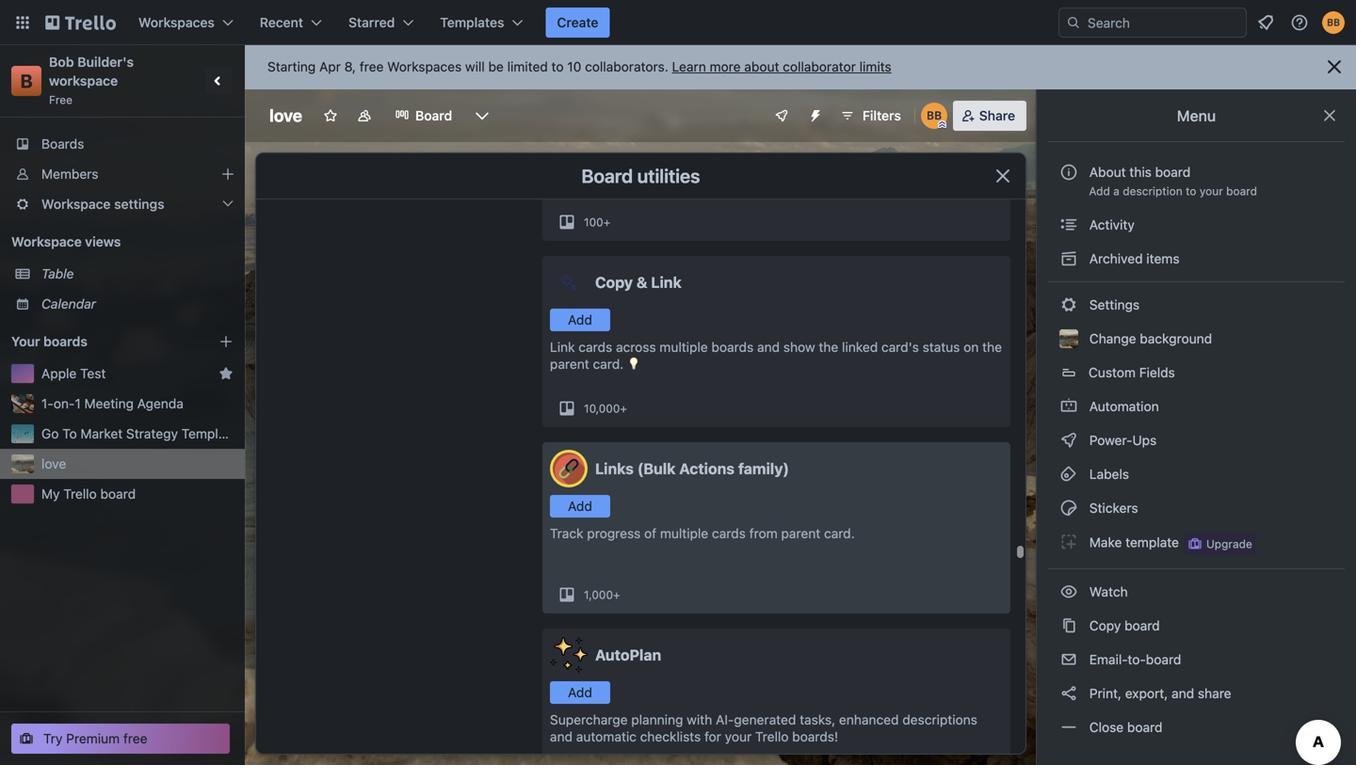 Task type: vqa. For each thing, say whether or not it's contained in the screenshot.
can on the top right of the page
no



Task type: locate. For each thing, give the bounding box(es) containing it.
love up my
[[41, 456, 66, 472]]

1 horizontal spatial &
[[637, 274, 648, 292]]

sm image
[[1060, 216, 1079, 235], [1060, 250, 1079, 268], [1060, 398, 1079, 416], [1060, 465, 1079, 484], [1060, 533, 1079, 552], [1060, 583, 1079, 602]]

+ for copy
[[620, 402, 627, 415]]

share
[[1198, 686, 1232, 702]]

link left across
[[550, 340, 575, 355]]

board
[[415, 108, 452, 123], [582, 165, 633, 187]]

to inside 'record & add explanatory videos (screen and/or webcam) to your trello cards.'
[[906, 153, 918, 169]]

automation image
[[801, 101, 827, 127]]

2 add button from the top
[[550, 495, 610, 518]]

1 horizontal spatial love
[[269, 105, 302, 126]]

1 multiple from the top
[[660, 340, 708, 355]]

0 vertical spatial copy
[[595, 274, 633, 292]]

1 horizontal spatial copy
[[1090, 618, 1121, 634]]

templates
[[440, 15, 504, 30]]

starting apr 8, free workspaces will be limited to 10 collaborators. learn more about collaborator limits
[[268, 59, 892, 74]]

board up 100 +
[[582, 165, 633, 187]]

0 vertical spatial workspaces
[[138, 15, 215, 30]]

workspace down 'members'
[[41, 196, 111, 212]]

1 sm image from the top
[[1060, 216, 1079, 235]]

sm image left print,
[[1060, 685, 1079, 704]]

my trello board
[[41, 487, 136, 502]]

trello down generated
[[755, 730, 789, 745]]

+ down board utilities
[[603, 216, 611, 229]]

add board image
[[219, 334, 234, 349]]

10
[[567, 59, 582, 74]]

0 horizontal spatial workspaces
[[138, 15, 215, 30]]

0 vertical spatial cards
[[579, 340, 612, 355]]

0 horizontal spatial free
[[123, 731, 147, 747]]

labels link
[[1048, 460, 1345, 490]]

board for board utilities
[[582, 165, 633, 187]]

email-to-board link
[[1048, 645, 1345, 675]]

1 vertical spatial free
[[123, 731, 147, 747]]

your up activity "link"
[[1200, 185, 1223, 198]]

6 sm image from the top
[[1060, 583, 1079, 602]]

0 horizontal spatial boards
[[43, 334, 87, 349]]

meeting
[[84, 396, 134, 412]]

power ups image
[[774, 108, 789, 123]]

starting
[[268, 59, 316, 74]]

across
[[616, 340, 656, 355]]

multiple inside link cards across multiple boards and show the linked card's status on the parent card. 💡
[[660, 340, 708, 355]]

make template
[[1086, 535, 1179, 551]]

board down export,
[[1127, 720, 1163, 736]]

views
[[85, 234, 121, 250]]

sm image inside the watch link
[[1060, 583, 1079, 602]]

1 vertical spatial board
[[582, 165, 633, 187]]

Board name text field
[[260, 101, 312, 131]]

sm image left make
[[1060, 533, 1079, 552]]

sm image left email-
[[1060, 651, 1079, 670]]

0 horizontal spatial and
[[550, 730, 573, 745]]

2 sm image from the top
[[1060, 250, 1079, 268]]

1 horizontal spatial the
[[983, 340, 1002, 355]]

workspace
[[41, 196, 111, 212], [11, 234, 82, 250]]

sm image inside settings link
[[1060, 296, 1079, 315]]

&
[[597, 153, 606, 169], [637, 274, 648, 292]]

card. left 💡
[[593, 357, 624, 372]]

change background link
[[1048, 324, 1345, 354]]

labels
[[1086, 467, 1129, 482]]

from
[[749, 526, 778, 542]]

sm image inside "copy board" link
[[1060, 617, 1079, 636]]

0 horizontal spatial &
[[597, 153, 606, 169]]

boards
[[41, 136, 84, 152]]

sm image left copy board
[[1060, 617, 1079, 636]]

trello inside 'supercharge planning with ai-generated tasks, enhanced descriptions and automatic checklists for your trello boards!'
[[755, 730, 789, 745]]

filters
[[863, 108, 901, 123]]

and inside 'supercharge planning with ai-generated tasks, enhanced descriptions and automatic checklists for your trello boards!'
[[550, 730, 573, 745]]

copy
[[595, 274, 633, 292], [1090, 618, 1121, 634]]

workspaces up 'workspace navigation collapse icon'
[[138, 15, 215, 30]]

0 vertical spatial parent
[[550, 357, 589, 372]]

3 sm image from the top
[[1060, 398, 1079, 416]]

add for copy & link
[[568, 312, 592, 328]]

0 vertical spatial add button
[[550, 309, 610, 332]]

upgrade
[[1207, 538, 1253, 551]]

1 horizontal spatial boards
[[712, 340, 754, 355]]

add button down copy & link
[[550, 309, 610, 332]]

cards left across
[[579, 340, 612, 355]]

sm image left close
[[1060, 719, 1079, 738]]

progress
[[587, 526, 641, 542]]

and down supercharge
[[550, 730, 573, 745]]

copy board link
[[1048, 611, 1345, 641]]

& for copy
[[637, 274, 648, 292]]

add left a
[[1089, 185, 1110, 198]]

trello
[[63, 487, 97, 502], [755, 730, 789, 745]]

recent button
[[249, 8, 333, 38]]

add for autoplan
[[568, 685, 592, 701]]

0 vertical spatial trello
[[63, 487, 97, 502]]

1 vertical spatial your
[[1200, 185, 1223, 198]]

open information menu image
[[1290, 13, 1309, 32]]

1 horizontal spatial cards
[[712, 526, 746, 542]]

to left 10
[[552, 59, 564, 74]]

free inside button
[[123, 731, 147, 747]]

add up 10,000
[[568, 312, 592, 328]]

sm image inside stickers link
[[1060, 499, 1079, 518]]

workspaces
[[138, 15, 215, 30], [387, 59, 462, 74]]

parent up 10,000
[[550, 357, 589, 372]]

your
[[922, 153, 948, 169], [1200, 185, 1223, 198], [725, 730, 752, 745]]

linked
[[842, 340, 878, 355]]

0 horizontal spatial copy
[[595, 274, 633, 292]]

0 vertical spatial love
[[269, 105, 302, 126]]

the right show
[[819, 340, 839, 355]]

& inside 'record & add explanatory videos (screen and/or webcam) to your trello cards.'
[[597, 153, 606, 169]]

add up 'track'
[[568, 499, 592, 514]]

0 horizontal spatial link
[[550, 340, 575, 355]]

actions
[[679, 460, 735, 478]]

0 vertical spatial multiple
[[660, 340, 708, 355]]

1 vertical spatial multiple
[[660, 526, 709, 542]]

1 horizontal spatial board
[[582, 165, 633, 187]]

bob builder (bobbuilder40) image
[[1322, 11, 1345, 34], [921, 103, 947, 129]]

template
[[1126, 535, 1179, 551]]

workspace up table
[[11, 234, 82, 250]]

& up across
[[637, 274, 648, 292]]

add for links (bulk actions family)
[[568, 499, 592, 514]]

love inside text field
[[269, 105, 302, 126]]

1 vertical spatial +
[[620, 402, 627, 415]]

(screen
[[754, 153, 800, 169]]

0 vertical spatial and
[[757, 340, 780, 355]]

sm image for activity
[[1060, 216, 1079, 235]]

1 horizontal spatial workspaces
[[387, 59, 462, 74]]

2 vertical spatial add button
[[550, 682, 610, 705]]

boards link
[[0, 129, 245, 159]]

1 vertical spatial to
[[906, 153, 918, 169]]

1 vertical spatial bob builder (bobbuilder40) image
[[921, 103, 947, 129]]

0 vertical spatial card.
[[593, 357, 624, 372]]

0 horizontal spatial parent
[[550, 357, 589, 372]]

multiple right of
[[660, 526, 709, 542]]

1 sm image from the top
[[1060, 296, 1079, 315]]

card's
[[882, 340, 919, 355]]

about this board add a description to your board
[[1089, 164, 1258, 198]]

try
[[43, 731, 63, 747]]

more
[[710, 59, 741, 74]]

collaborator
[[783, 59, 856, 74]]

0 horizontal spatial love
[[41, 456, 66, 472]]

1 horizontal spatial and
[[757, 340, 780, 355]]

with
[[687, 713, 712, 728]]

your inside 'supercharge planning with ai-generated tasks, enhanced descriptions and automatic checklists for your trello boards!'
[[725, 730, 752, 745]]

+ up links
[[620, 402, 627, 415]]

close board
[[1086, 720, 1163, 736]]

to
[[552, 59, 564, 74], [906, 153, 918, 169], [1186, 185, 1197, 198]]

parent right from
[[781, 526, 821, 542]]

1 vertical spatial add button
[[550, 495, 610, 518]]

apple test
[[41, 366, 106, 381]]

free
[[360, 59, 384, 74], [123, 731, 147, 747]]

custom fields button
[[1048, 358, 1345, 388]]

free right premium
[[123, 731, 147, 747]]

5 sm image from the top
[[1060, 651, 1079, 670]]

add inside about this board add a description to your board
[[1089, 185, 1110, 198]]

primary element
[[0, 0, 1356, 45]]

your inside 'record & add explanatory videos (screen and/or webcam) to your trello cards.'
[[922, 153, 948, 169]]

workspace visible image
[[357, 108, 372, 123]]

& left add
[[597, 153, 606, 169]]

2 horizontal spatial and
[[1172, 686, 1195, 702]]

1 vertical spatial and
[[1172, 686, 1195, 702]]

1 horizontal spatial to
[[906, 153, 918, 169]]

2 vertical spatial +
[[613, 589, 620, 602]]

and left the share
[[1172, 686, 1195, 702]]

close
[[1090, 720, 1124, 736]]

7 sm image from the top
[[1060, 719, 1079, 738]]

sm image for automation
[[1060, 398, 1079, 416]]

10,000 +
[[584, 402, 627, 415]]

add button up supercharge
[[550, 682, 610, 705]]

description
[[1123, 185, 1183, 198]]

board
[[1155, 164, 1191, 180], [1227, 185, 1258, 198], [100, 487, 136, 502], [1125, 618, 1160, 634], [1146, 652, 1182, 668], [1127, 720, 1163, 736]]

sm image inside the "email-to-board" link
[[1060, 651, 1079, 670]]

this
[[1130, 164, 1152, 180]]

filters button
[[835, 101, 907, 131]]

archived
[[1090, 251, 1143, 267]]

multiple for link
[[660, 340, 708, 355]]

calendar
[[41, 296, 96, 312]]

share button
[[953, 101, 1027, 131]]

automation
[[1086, 399, 1159, 414]]

1 vertical spatial love
[[41, 456, 66, 472]]

workspaces up board link
[[387, 59, 462, 74]]

a
[[1114, 185, 1120, 198]]

sm image inside print, export, and share link
[[1060, 685, 1079, 704]]

1 horizontal spatial card.
[[824, 526, 855, 542]]

try premium free button
[[11, 724, 230, 755]]

sm image for email-to-board
[[1060, 651, 1079, 670]]

1 horizontal spatial parent
[[781, 526, 821, 542]]

b link
[[11, 66, 41, 96]]

5 sm image from the top
[[1060, 533, 1079, 552]]

to up activity "link"
[[1186, 185, 1197, 198]]

copy up email-
[[1090, 618, 1121, 634]]

sm image inside 'automation' link
[[1060, 398, 1079, 416]]

your boards
[[11, 334, 87, 349]]

copy down 100 +
[[595, 274, 633, 292]]

stickers link
[[1048, 494, 1345, 524]]

bob builder's workspace link
[[49, 54, 137, 89]]

about
[[1090, 164, 1126, 180]]

and inside print, export, and share link
[[1172, 686, 1195, 702]]

stickers
[[1086, 501, 1139, 516]]

1 vertical spatial workspace
[[11, 234, 82, 250]]

sm image inside labels link
[[1060, 465, 1079, 484]]

0 vertical spatial &
[[597, 153, 606, 169]]

0 horizontal spatial to
[[552, 59, 564, 74]]

0 vertical spatial your
[[922, 153, 948, 169]]

sm image left the archived
[[1060, 250, 1079, 268]]

copy for copy board
[[1090, 618, 1121, 634]]

0 horizontal spatial card.
[[593, 357, 624, 372]]

your left "trello" at the right of the page
[[922, 153, 948, 169]]

0 horizontal spatial bob builder (bobbuilder40) image
[[921, 103, 947, 129]]

0 vertical spatial workspace
[[41, 196, 111, 212]]

add button up 'track'
[[550, 495, 610, 518]]

boards up apple
[[43, 334, 87, 349]]

bob builder (bobbuilder40) image right open information menu icon
[[1322, 11, 1345, 34]]

sm image for copy board
[[1060, 617, 1079, 636]]

sm image for settings
[[1060, 296, 1079, 315]]

sm image inside power-ups link
[[1060, 431, 1079, 450]]

sm image left labels
[[1060, 465, 1079, 484]]

2 vertical spatial to
[[1186, 185, 1197, 198]]

0 vertical spatial board
[[415, 108, 452, 123]]

starred
[[349, 15, 395, 30]]

market
[[81, 426, 123, 442]]

1 vertical spatial trello
[[755, 730, 789, 745]]

1 vertical spatial workspaces
[[387, 59, 462, 74]]

sm image for close board
[[1060, 719, 1079, 738]]

ai-
[[716, 713, 734, 728]]

family)
[[738, 460, 789, 478]]

ups
[[1133, 433, 1157, 448]]

free right 8,
[[360, 59, 384, 74]]

sm image inside activity "link"
[[1060, 216, 1079, 235]]

multiple
[[660, 340, 708, 355], [660, 526, 709, 542]]

4 sm image from the top
[[1060, 465, 1079, 484]]

boards!
[[792, 730, 838, 745]]

0 vertical spatial bob builder (bobbuilder40) image
[[1322, 11, 1345, 34]]

board left customize views "image" at the top left
[[415, 108, 452, 123]]

to for limited
[[552, 59, 564, 74]]

make
[[1090, 535, 1122, 551]]

0 horizontal spatial board
[[415, 108, 452, 123]]

1 add button from the top
[[550, 309, 610, 332]]

2 vertical spatial and
[[550, 730, 573, 745]]

1 the from the left
[[819, 340, 839, 355]]

link cards across multiple boards and show the linked card's status on the parent card. 💡
[[550, 340, 1002, 372]]

starred icon image
[[219, 366, 234, 381]]

star or unstar board image
[[323, 108, 338, 123]]

to right webcam)
[[906, 153, 918, 169]]

1 horizontal spatial your
[[922, 153, 948, 169]]

0 vertical spatial to
[[552, 59, 564, 74]]

sm image left settings
[[1060, 296, 1079, 315]]

trello right my
[[63, 487, 97, 502]]

sm image left watch
[[1060, 583, 1079, 602]]

settings
[[114, 196, 164, 212]]

the right on
[[983, 340, 1002, 355]]

sm image left automation
[[1060, 398, 1079, 416]]

add up supercharge
[[568, 685, 592, 701]]

show
[[784, 340, 815, 355]]

this member is an admin of this board. image
[[938, 121, 946, 129]]

your down ai-
[[725, 730, 752, 745]]

autoplan
[[595, 647, 661, 665]]

1 vertical spatial cards
[[712, 526, 746, 542]]

2 multiple from the top
[[660, 526, 709, 542]]

10,000
[[584, 402, 620, 415]]

boards left show
[[712, 340, 754, 355]]

sm image
[[1060, 296, 1079, 315], [1060, 431, 1079, 450], [1060, 499, 1079, 518], [1060, 617, 1079, 636], [1060, 651, 1079, 670], [1060, 685, 1079, 704], [1060, 719, 1079, 738]]

sm image left activity
[[1060, 216, 1079, 235]]

0 horizontal spatial cards
[[579, 340, 612, 355]]

0 horizontal spatial your
[[725, 730, 752, 745]]

1 vertical spatial link
[[550, 340, 575, 355]]

3 sm image from the top
[[1060, 499, 1079, 518]]

strategy
[[126, 426, 178, 442]]

go to market strategy template
[[41, 426, 237, 442]]

sm image inside archived items link
[[1060, 250, 1079, 268]]

6 sm image from the top
[[1060, 685, 1079, 704]]

your boards with 5 items element
[[11, 331, 190, 353]]

card. right from
[[824, 526, 855, 542]]

2 vertical spatial your
[[725, 730, 752, 745]]

link up across
[[651, 274, 682, 292]]

1 vertical spatial copy
[[1090, 618, 1121, 634]]

0 horizontal spatial the
[[819, 340, 839, 355]]

0 vertical spatial link
[[651, 274, 682, 292]]

board utilities
[[582, 165, 700, 187]]

1 vertical spatial &
[[637, 274, 648, 292]]

2 horizontal spatial to
[[1186, 185, 1197, 198]]

add button for links
[[550, 495, 610, 518]]

card. inside link cards across multiple boards and show the linked card's status on the parent card. 💡
[[593, 357, 624, 372]]

and left show
[[757, 340, 780, 355]]

multiple right across
[[660, 340, 708, 355]]

2 sm image from the top
[[1060, 431, 1079, 450]]

2 horizontal spatial your
[[1200, 185, 1223, 198]]

activity link
[[1048, 210, 1345, 240]]

export,
[[1125, 686, 1168, 702]]

board up the to-
[[1125, 618, 1160, 634]]

love left star or unstar board icon
[[269, 105, 302, 126]]

1
[[75, 396, 81, 412]]

checklists
[[640, 730, 701, 745]]

sm image for power-ups
[[1060, 431, 1079, 450]]

1 horizontal spatial trello
[[755, 730, 789, 745]]

+ up "autoplan" at left bottom
[[613, 589, 620, 602]]

cards left from
[[712, 526, 746, 542]]

sm image left power-
[[1060, 431, 1079, 450]]

sm image inside close board link
[[1060, 719, 1079, 738]]

bob builder (bobbuilder40) image right filters
[[921, 103, 947, 129]]

4 sm image from the top
[[1060, 617, 1079, 636]]

1 horizontal spatial free
[[360, 59, 384, 74]]

multiple for actions
[[660, 526, 709, 542]]

sm image left stickers
[[1060, 499, 1079, 518]]

power-ups link
[[1048, 426, 1345, 456]]

workspace inside workspace settings popup button
[[41, 196, 111, 212]]



Task type: describe. For each thing, give the bounding box(es) containing it.
will
[[465, 59, 485, 74]]

on-
[[53, 396, 75, 412]]

email-to-board
[[1086, 652, 1182, 668]]

link inside link cards across multiple boards and show the linked card's status on the parent card. 💡
[[550, 340, 575, 355]]

automation link
[[1048, 392, 1345, 422]]

about
[[744, 59, 779, 74]]

1-on-1 meeting agenda
[[41, 396, 184, 412]]

workspace for workspace views
[[11, 234, 82, 250]]

record
[[550, 153, 593, 169]]

copy & link
[[595, 274, 682, 292]]

background
[[1140, 331, 1212, 347]]

sm image for stickers
[[1060, 499, 1079, 518]]

print,
[[1090, 686, 1122, 702]]

sm image for make template
[[1060, 533, 1079, 552]]

boards inside link cards across multiple boards and show the linked card's status on the parent card. 💡
[[712, 340, 754, 355]]

templates button
[[429, 8, 534, 38]]

enhanced
[[839, 713, 899, 728]]

1 horizontal spatial link
[[651, 274, 682, 292]]

descriptions
[[903, 713, 978, 728]]

board up print, export, and share
[[1146, 652, 1182, 668]]

parent inside link cards across multiple boards and show the linked card's status on the parent card. 💡
[[550, 357, 589, 372]]

email-
[[1090, 652, 1128, 668]]

try premium free
[[43, 731, 147, 747]]

0 notifications image
[[1255, 11, 1277, 34]]

(bulk
[[637, 460, 676, 478]]

print, export, and share
[[1086, 686, 1232, 702]]

0 horizontal spatial trello
[[63, 487, 97, 502]]

change
[[1090, 331, 1137, 347]]

go
[[41, 426, 59, 442]]

2 the from the left
[[983, 340, 1002, 355]]

1,000 +
[[584, 589, 620, 602]]

go to market strategy template link
[[41, 425, 237, 444]]

links (bulk actions family)
[[595, 460, 789, 478]]

sm image for labels
[[1060, 465, 1079, 484]]

planning
[[631, 713, 683, 728]]

archived items
[[1086, 251, 1180, 267]]

board down love link
[[100, 487, 136, 502]]

sm image for archived items
[[1060, 250, 1079, 268]]

learn
[[672, 59, 706, 74]]

back to home image
[[45, 8, 116, 38]]

status
[[923, 340, 960, 355]]

workspace navigation collapse icon image
[[205, 68, 232, 94]]

100
[[584, 216, 603, 229]]

utilities
[[637, 165, 700, 187]]

watch
[[1086, 584, 1132, 600]]

💡
[[627, 357, 641, 372]]

customize views image
[[473, 106, 492, 125]]

cards inside link cards across multiple boards and show the linked card's status on the parent card. 💡
[[579, 340, 612, 355]]

test
[[80, 366, 106, 381]]

learn more about collaborator limits link
[[672, 59, 892, 74]]

sm image for watch
[[1060, 583, 1079, 602]]

share
[[979, 108, 1015, 123]]

your inside about this board add a description to your board
[[1200, 185, 1223, 198]]

table
[[41, 266, 74, 282]]

Search field
[[1081, 8, 1246, 37]]

power-
[[1090, 433, 1133, 448]]

free
[[49, 93, 73, 106]]

create
[[557, 15, 599, 30]]

track
[[550, 526, 584, 542]]

explanatory
[[636, 153, 707, 169]]

my
[[41, 487, 60, 502]]

apple
[[41, 366, 77, 381]]

of
[[644, 526, 657, 542]]

1 vertical spatial card.
[[824, 526, 855, 542]]

workspace for workspace settings
[[41, 196, 111, 212]]

search image
[[1066, 15, 1081, 30]]

to for webcam)
[[906, 153, 918, 169]]

to inside about this board add a description to your board
[[1186, 185, 1197, 198]]

to-
[[1128, 652, 1146, 668]]

template
[[182, 426, 237, 442]]

limits
[[860, 59, 892, 74]]

members
[[41, 166, 98, 182]]

videos
[[711, 153, 751, 169]]

1 horizontal spatial bob builder (bobbuilder40) image
[[1322, 11, 1345, 34]]

0 vertical spatial +
[[603, 216, 611, 229]]

1 vertical spatial parent
[[781, 526, 821, 542]]

board up activity "link"
[[1227, 185, 1258, 198]]

custom
[[1089, 365, 1136, 381]]

starred button
[[337, 8, 425, 38]]

cards.
[[550, 170, 588, 186]]

supercharge
[[550, 713, 628, 728]]

be
[[488, 59, 504, 74]]

custom fields
[[1089, 365, 1175, 381]]

and/or
[[804, 153, 843, 169]]

3 add button from the top
[[550, 682, 610, 705]]

8,
[[344, 59, 356, 74]]

webcam)
[[846, 153, 902, 169]]

workspace settings button
[[0, 189, 245, 219]]

0 vertical spatial free
[[360, 59, 384, 74]]

bob
[[49, 54, 74, 70]]

create button
[[546, 8, 610, 38]]

calendar link
[[41, 295, 234, 314]]

record & add explanatory videos (screen and/or webcam) to your trello cards.
[[550, 153, 983, 186]]

supercharge planning with ai-generated tasks, enhanced descriptions and automatic checklists for your trello boards!
[[550, 713, 978, 745]]

board up description
[[1155, 164, 1191, 180]]

1,000
[[584, 589, 613, 602]]

close board link
[[1048, 713, 1345, 743]]

& for record
[[597, 153, 606, 169]]

automatic
[[576, 730, 637, 745]]

print, export, and share link
[[1048, 679, 1345, 709]]

links
[[595, 460, 634, 478]]

change background
[[1086, 331, 1212, 347]]

copy for copy & link
[[595, 274, 633, 292]]

workspace views
[[11, 234, 121, 250]]

+ for links
[[613, 589, 620, 602]]

and inside link cards across multiple boards and show the linked card's status on the parent card. 💡
[[757, 340, 780, 355]]

watch link
[[1048, 577, 1345, 608]]

workspaces inside workspaces dropdown button
[[138, 15, 215, 30]]

my trello board link
[[41, 485, 234, 504]]

settings link
[[1048, 290, 1345, 320]]

limited
[[507, 59, 548, 74]]

add button for copy
[[550, 309, 610, 332]]

archived items link
[[1048, 244, 1345, 274]]

sm image for print, export, and share
[[1060, 685, 1079, 704]]

to
[[62, 426, 77, 442]]

items
[[1147, 251, 1180, 267]]

board for board
[[415, 108, 452, 123]]

menu
[[1177, 107, 1216, 125]]



